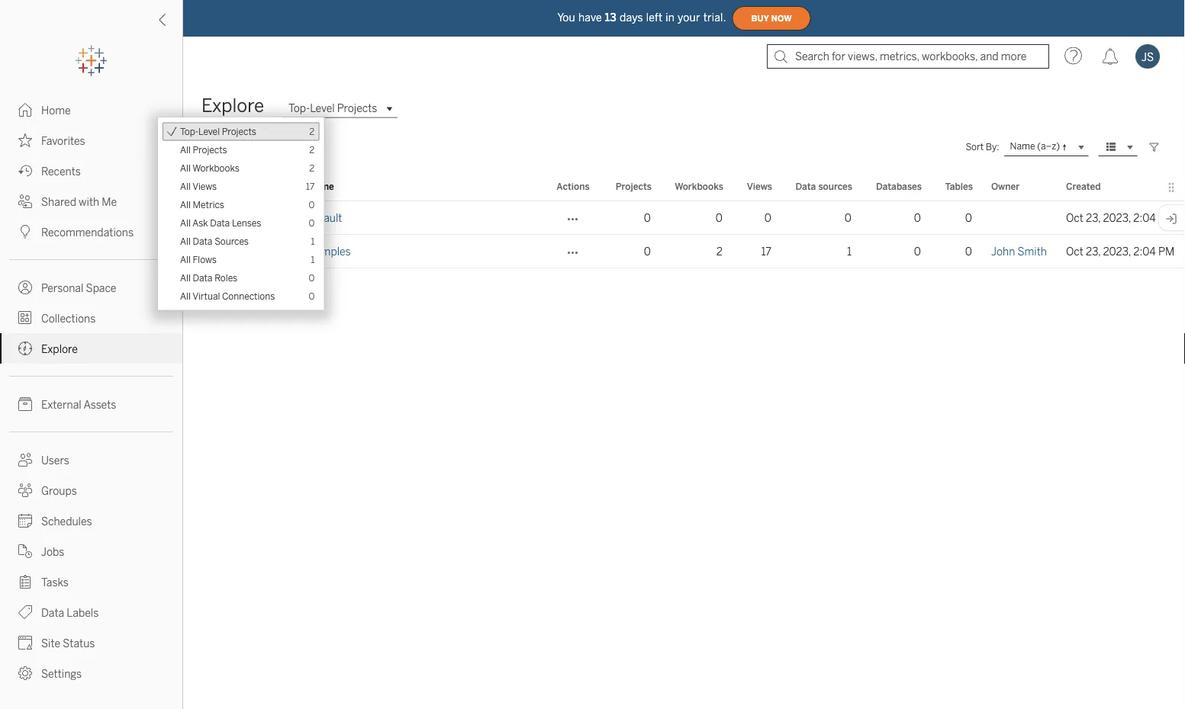 Task type: locate. For each thing, give the bounding box(es) containing it.
tasks link
[[0, 567, 182, 597]]

2 23, from the top
[[1086, 245, 1101, 258]]

all for all flows
[[180, 254, 191, 265]]

grid
[[183, 172, 1185, 710]]

jobs
[[41, 546, 64, 559]]

schedules link
[[0, 506, 182, 536]]

0 vertical spatial name
[[1010, 141, 1035, 152]]

oct
[[1066, 212, 1083, 224], [1066, 245, 1083, 258]]

data
[[795, 181, 816, 192], [210, 217, 230, 228], [193, 236, 212, 247], [193, 272, 212, 283], [41, 607, 64, 620]]

name up default
[[308, 181, 334, 192]]

top- up all projects
[[180, 126, 198, 137]]

select
[[282, 142, 309, 153]]

views inside menu
[[192, 181, 217, 192]]

name for name (a–z)
[[1010, 141, 1035, 152]]

0 vertical spatial oct
[[1066, 212, 1083, 224]]

views up all metrics
[[192, 181, 217, 192]]

all virtual connections
[[180, 291, 275, 302]]

1 horizontal spatial top-
[[288, 102, 310, 115]]

top-level projects up select all
[[288, 102, 377, 115]]

all ask data lenses
[[180, 217, 261, 228]]

0 horizontal spatial explore
[[41, 343, 78, 356]]

all up all flows
[[180, 236, 191, 247]]

1 vertical spatial 23,
[[1086, 245, 1101, 258]]

1 vertical spatial 17
[[761, 245, 771, 258]]

groups
[[41, 485, 77, 498]]

1 vertical spatial oct
[[1066, 245, 1083, 258]]

all down all views
[[180, 199, 191, 210]]

views
[[192, 181, 217, 192], [747, 181, 772, 192]]

top-
[[288, 102, 310, 115], [180, 126, 198, 137]]

23, down the created
[[1086, 212, 1101, 224]]

0 vertical spatial 2:04
[[1133, 212, 1156, 224]]

virtual
[[192, 291, 220, 302]]

1 vertical spatial explore
[[41, 343, 78, 356]]

17 inside row
[[761, 245, 771, 258]]

0 vertical spatial oct 23, 2023, 2:04 pm
[[1066, 212, 1174, 224]]

row group containing default
[[183, 201, 1185, 269]]

smith
[[1018, 245, 1047, 258]]

all right select
[[311, 142, 323, 153]]

2 2:04 from the top
[[1133, 245, 1156, 258]]

2023,
[[1103, 212, 1131, 224], [1103, 245, 1131, 258]]

1 horizontal spatial name
[[1010, 141, 1035, 152]]

name left (a–z)
[[1010, 141, 1035, 152]]

top-level projects
[[288, 102, 377, 115], [180, 126, 256, 137]]

name (a–z)
[[1010, 141, 1060, 152]]

have
[[578, 11, 602, 24]]

list view image
[[1104, 140, 1118, 154]]

all left ask on the top left of the page
[[180, 217, 191, 228]]

john smith link
[[991, 235, 1047, 269]]

tables
[[945, 181, 973, 192]]

2 pm from the top
[[1158, 245, 1174, 258]]

13
[[605, 11, 617, 24]]

menu
[[158, 118, 324, 310]]

0 vertical spatial top-level projects
[[288, 102, 377, 115]]

level up all projects
[[198, 126, 220, 137]]

all
[[311, 142, 323, 153], [180, 144, 191, 155], [180, 162, 191, 173], [180, 181, 191, 192], [180, 199, 191, 210], [180, 217, 191, 228], [180, 236, 191, 247], [180, 254, 191, 265], [180, 272, 191, 283], [180, 291, 191, 302]]

all workbooks
[[180, 162, 239, 173]]

2 inside row
[[716, 245, 723, 258]]

all flows
[[180, 254, 217, 265]]

level
[[310, 102, 335, 115], [198, 126, 220, 137]]

all up all metrics
[[180, 181, 191, 192]]

0 horizontal spatial 17
[[306, 181, 315, 192]]

top-level projects up the new
[[180, 126, 256, 137]]

1 horizontal spatial views
[[747, 181, 772, 192]]

1 vertical spatial name
[[308, 181, 334, 192]]

projects
[[337, 102, 377, 115], [222, 126, 256, 137], [193, 144, 227, 155], [616, 181, 652, 192]]

recommendations link
[[0, 217, 182, 247]]

0 vertical spatial 23,
[[1086, 212, 1101, 224]]

0 vertical spatial explore
[[201, 95, 264, 117]]

0 horizontal spatial workbooks
[[192, 162, 239, 173]]

checkbox item
[[163, 122, 319, 141]]

data inside data labels "link"
[[41, 607, 64, 620]]

1 oct from the top
[[1066, 212, 1083, 224]]

2 inside checkbox item
[[309, 126, 315, 137]]

2
[[309, 126, 315, 137], [309, 144, 315, 155], [309, 162, 315, 173], [716, 245, 723, 258]]

data left sources
[[795, 181, 816, 192]]

2 for all workbooks
[[309, 162, 315, 173]]

0 horizontal spatial top-
[[180, 126, 198, 137]]

1 vertical spatial oct 23, 2023, 2:04 pm
[[1066, 245, 1174, 258]]

views left data sources
[[747, 181, 772, 192]]

databases
[[876, 181, 922, 192]]

0 vertical spatial 17
[[306, 181, 315, 192]]

top- up select all
[[288, 102, 310, 115]]

1 vertical spatial top-
[[180, 126, 198, 137]]

data left "labels"
[[41, 607, 64, 620]]

row containing default
[[183, 201, 1185, 235]]

1 pm from the top
[[1158, 212, 1174, 224]]

all down all flows
[[180, 272, 191, 283]]

pm
[[1158, 212, 1174, 224], [1158, 245, 1174, 258]]

explore up new popup button at the top
[[201, 95, 264, 117]]

metrics
[[193, 199, 224, 210]]

1 vertical spatial 2:04
[[1133, 245, 1156, 258]]

navigation panel element
[[0, 46, 182, 689]]

all for all data roles
[[180, 272, 191, 283]]

2 for top-level projects
[[309, 126, 315, 137]]

0 vertical spatial level
[[310, 102, 335, 115]]

explore down collections
[[41, 343, 78, 356]]

data up all data sources
[[210, 217, 230, 228]]

row containing samples
[[183, 235, 1185, 269]]

1 for all flows
[[311, 254, 315, 265]]

connections
[[222, 291, 275, 302]]

all left virtual
[[180, 291, 191, 302]]

1 vertical spatial 2023,
[[1103, 245, 1131, 258]]

sort by:
[[966, 142, 999, 153]]

0 vertical spatial pm
[[1158, 212, 1174, 224]]

home
[[41, 104, 71, 117]]

1 2023, from the top
[[1103, 212, 1131, 224]]

0 horizontal spatial name
[[308, 181, 334, 192]]

groups link
[[0, 475, 182, 506]]

oct down the created
[[1066, 212, 1083, 224]]

1 horizontal spatial top-level projects
[[288, 102, 377, 115]]

23, right smith
[[1086, 245, 1101, 258]]

in
[[666, 11, 675, 24]]

site status link
[[0, 628, 182, 659]]

with
[[79, 196, 99, 208]]

1 row from the top
[[183, 201, 1185, 235]]

top-level projects inside dropdown button
[[288, 102, 377, 115]]

1 vertical spatial top-level projects
[[180, 126, 256, 137]]

recents link
[[0, 156, 182, 186]]

sources
[[215, 236, 249, 247]]

all left flows
[[180, 254, 191, 265]]

1 horizontal spatial 17
[[761, 245, 771, 258]]

level up select all
[[310, 102, 335, 115]]

name inside "popup button"
[[1010, 141, 1035, 152]]

favorites
[[41, 135, 85, 147]]

ask
[[192, 217, 208, 228]]

all up all views
[[180, 162, 191, 173]]

1 horizontal spatial level
[[310, 102, 335, 115]]

1 vertical spatial level
[[198, 126, 220, 137]]

main navigation. press the up and down arrow keys to access links. element
[[0, 95, 182, 689]]

oct right smith
[[1066, 245, 1083, 258]]

0 vertical spatial 2023,
[[1103, 212, 1131, 224]]

oct 23, 2023, 2:04 pm
[[1066, 212, 1174, 224], [1066, 245, 1174, 258]]

collections link
[[0, 303, 182, 333]]

1 inside row
[[847, 245, 852, 258]]

all data sources
[[180, 236, 249, 247]]

new button
[[201, 138, 262, 156]]

1 oct 23, 2023, 2:04 pm from the top
[[1066, 212, 1174, 224]]

row group
[[183, 201, 1185, 269]]

0 horizontal spatial views
[[192, 181, 217, 192]]

level inside dropdown button
[[310, 102, 335, 115]]

views inside grid
[[747, 181, 772, 192]]

name
[[1010, 141, 1035, 152], [308, 181, 334, 192]]

personal
[[41, 282, 83, 295]]

1
[[311, 236, 315, 247], [847, 245, 852, 258], [311, 254, 315, 265]]

all projects
[[180, 144, 227, 155]]

row
[[183, 201, 1185, 235], [183, 235, 1185, 269]]

Search for views, metrics, workbooks, and more text field
[[767, 44, 1049, 69]]

samples
[[308, 245, 351, 258]]

1 horizontal spatial workbooks
[[675, 181, 723, 192]]

1 vertical spatial pm
[[1158, 245, 1174, 258]]

cell
[[982, 201, 1057, 235]]

0 vertical spatial top-
[[288, 102, 310, 115]]

roles
[[215, 272, 237, 283]]

1 vertical spatial workbooks
[[675, 181, 723, 192]]

buy
[[751, 14, 769, 23]]

0 horizontal spatial level
[[198, 126, 220, 137]]

2 oct 23, 2023, 2:04 pm from the top
[[1066, 245, 1174, 258]]

explore
[[201, 95, 264, 117], [41, 343, 78, 356]]

personal space
[[41, 282, 116, 295]]

2 row from the top
[[183, 235, 1185, 269]]

all for all virtual connections
[[180, 291, 191, 302]]

17
[[306, 181, 315, 192], [761, 245, 771, 258]]

site
[[41, 638, 60, 650]]

all up all workbooks
[[180, 144, 191, 155]]



Task type: vqa. For each thing, say whether or not it's contained in the screenshot.
19,
no



Task type: describe. For each thing, give the bounding box(es) containing it.
explore link
[[0, 333, 182, 364]]

shared with me
[[41, 196, 117, 208]]

you have 13 days left in your trial.
[[557, 11, 726, 24]]

data down flows
[[193, 272, 212, 283]]

menu containing top-level projects
[[158, 118, 324, 310]]

assets
[[83, 399, 116, 411]]

shared
[[41, 196, 76, 208]]

settings
[[41, 668, 82, 681]]

samples link
[[308, 235, 351, 269]]

left
[[646, 11, 663, 24]]

top-level projects button
[[282, 99, 397, 118]]

days
[[620, 11, 643, 24]]

personal space link
[[0, 272, 182, 303]]

tasks
[[41, 576, 69, 589]]

2 for all projects
[[309, 144, 315, 155]]

name (a–z) button
[[1004, 138, 1089, 156]]

all for all metrics
[[180, 199, 191, 210]]

17 inside menu
[[306, 181, 315, 192]]

john smith
[[991, 245, 1047, 258]]

all for all data sources
[[180, 236, 191, 247]]

site status
[[41, 638, 95, 650]]

all for all ask data lenses
[[180, 217, 191, 228]]

projects inside 'top-level projects' dropdown button
[[337, 102, 377, 115]]

collections
[[41, 312, 96, 325]]

users link
[[0, 445, 182, 475]]

now
[[771, 14, 792, 23]]

select all button
[[272, 138, 332, 156]]

new
[[218, 142, 237, 153]]

john
[[991, 245, 1015, 258]]

default link
[[308, 201, 342, 235]]

0 horizontal spatial top-level projects
[[180, 126, 256, 137]]

external
[[41, 399, 81, 411]]

external assets link
[[0, 389, 182, 420]]

1 for all data sources
[[311, 236, 315, 247]]

1 23, from the top
[[1086, 212, 1101, 224]]

users
[[41, 454, 69, 467]]

recommendations
[[41, 226, 134, 239]]

your
[[678, 11, 700, 24]]

1 horizontal spatial explore
[[201, 95, 264, 117]]

lenses
[[232, 217, 261, 228]]

data sources
[[795, 181, 852, 192]]

1 2:04 from the top
[[1133, 212, 1156, 224]]

home link
[[0, 95, 182, 125]]

all for all views
[[180, 181, 191, 192]]

favorites link
[[0, 125, 182, 156]]

name for name
[[308, 181, 334, 192]]

buy now
[[751, 14, 792, 23]]

(a–z)
[[1037, 141, 1060, 152]]

buy now button
[[732, 6, 811, 31]]

settings link
[[0, 659, 182, 689]]

default
[[308, 212, 342, 224]]

checkbox item containing top-level projects
[[163, 122, 319, 141]]

owner
[[991, 181, 1020, 192]]

external assets
[[41, 399, 116, 411]]

by:
[[986, 142, 999, 153]]

me
[[102, 196, 117, 208]]

sources
[[818, 181, 852, 192]]

recents
[[41, 165, 81, 178]]

actions
[[556, 181, 590, 192]]

all for all projects
[[180, 144, 191, 155]]

projects inside checkbox item
[[222, 126, 256, 137]]

select all
[[282, 142, 323, 153]]

data labels link
[[0, 597, 182, 628]]

flows
[[193, 254, 217, 265]]

all for all workbooks
[[180, 162, 191, 173]]

0 vertical spatial workbooks
[[192, 162, 239, 173]]

shared with me link
[[0, 186, 182, 217]]

you
[[557, 11, 575, 24]]

labels
[[67, 607, 99, 620]]

all data roles
[[180, 272, 237, 283]]

2 oct from the top
[[1066, 245, 1083, 258]]

created
[[1066, 181, 1101, 192]]

top- inside checkbox item
[[180, 126, 198, 137]]

explore inside main navigation. press the up and down arrow keys to access links. element
[[41, 343, 78, 356]]

sort
[[966, 142, 984, 153]]

space
[[86, 282, 116, 295]]

top- inside dropdown button
[[288, 102, 310, 115]]

2 2023, from the top
[[1103, 245, 1131, 258]]

all views
[[180, 181, 217, 192]]

status
[[63, 638, 95, 650]]

schedules
[[41, 515, 92, 528]]

all inside button
[[311, 142, 323, 153]]

jobs link
[[0, 536, 182, 567]]

trial.
[[703, 11, 726, 24]]

all metrics
[[180, 199, 224, 210]]

grid containing default
[[183, 172, 1185, 710]]

data up flows
[[193, 236, 212, 247]]

data labels
[[41, 607, 99, 620]]



